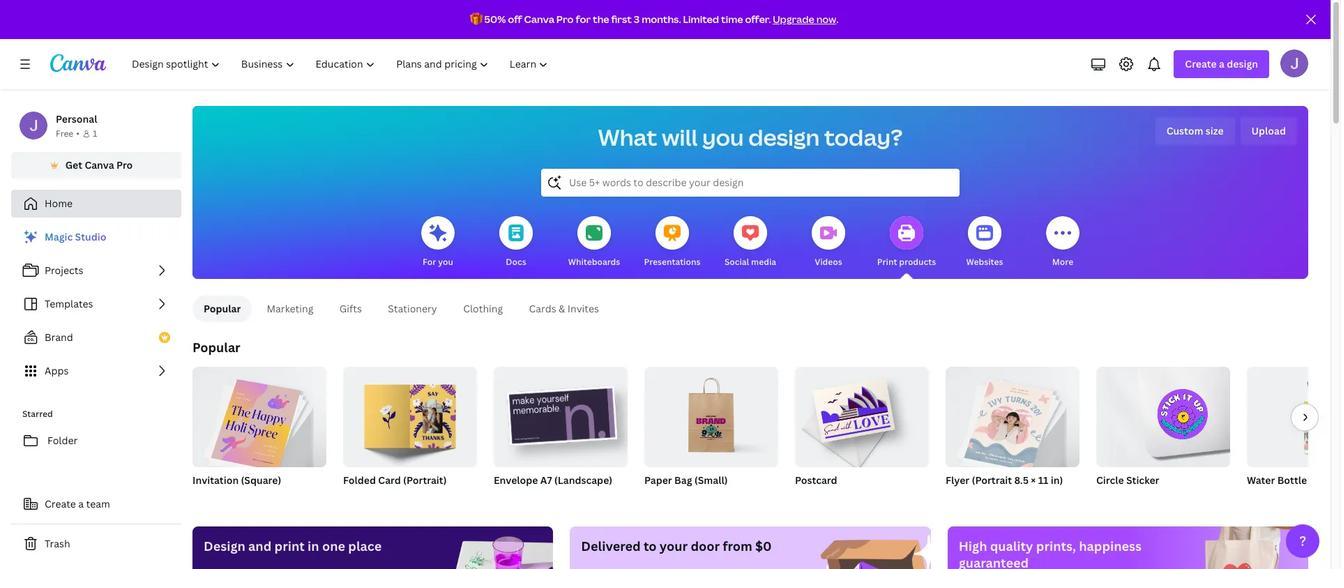 Task type: locate. For each thing, give the bounding box(es) containing it.
postcard group
[[795, 361, 929, 505]]

invitation (square) group
[[193, 361, 326, 505]]

create up custom size
[[1186, 57, 1217, 70]]

popular
[[204, 302, 241, 315], [193, 339, 241, 356]]

•
[[76, 128, 79, 140]]

0 vertical spatial you
[[702, 122, 744, 152]]

create inside "button"
[[45, 497, 76, 511]]

$0
[[756, 538, 772, 555]]

None search field
[[541, 169, 960, 197]]

custom size
[[1167, 124, 1224, 137]]

social media button
[[725, 207, 777, 279]]

videos button
[[812, 207, 846, 279]]

🎁 50% off canva pro for the first 3 months. limited time offer. upgrade now .
[[470, 13, 839, 26]]

marketing button
[[255, 296, 325, 322]]

1 vertical spatial a
[[78, 497, 84, 511]]

create inside dropdown button
[[1186, 57, 1217, 70]]

you right will
[[702, 122, 744, 152]]

top level navigation element
[[123, 50, 561, 78]]

and
[[248, 538, 272, 555]]

cards & invites
[[529, 302, 599, 315]]

presentations
[[644, 256, 701, 268]]

design left jacob simon image on the top right
[[1227, 57, 1259, 70]]

a up size
[[1220, 57, 1225, 70]]

create for create a design
[[1186, 57, 1217, 70]]

0 horizontal spatial create
[[45, 497, 76, 511]]

from
[[723, 538, 753, 555]]

(square)
[[241, 474, 281, 487]]

upgrade
[[773, 13, 815, 26]]

canva right get
[[85, 158, 114, 172]]

paper bag (small) group
[[645, 361, 779, 505]]

a inside "button"
[[78, 497, 84, 511]]

1 vertical spatial pro
[[116, 158, 133, 172]]

print products
[[878, 256, 936, 268]]

bag
[[675, 474, 692, 487]]

1 vertical spatial design
[[749, 122, 820, 152]]

0 vertical spatial design
[[1227, 57, 1259, 70]]

0 horizontal spatial pro
[[116, 158, 133, 172]]

1 horizontal spatial a
[[1220, 57, 1225, 70]]

1 horizontal spatial design
[[1227, 57, 1259, 70]]

you right for
[[438, 256, 453, 268]]

3
[[634, 13, 640, 26]]

create a team button
[[11, 490, 181, 518]]

design up search 'search field'
[[749, 122, 820, 152]]

1 horizontal spatial you
[[702, 122, 744, 152]]

pro left for
[[557, 13, 574, 26]]

0 vertical spatial popular
[[204, 302, 241, 315]]

for
[[423, 256, 436, 268]]

.
[[837, 13, 839, 26]]

for
[[576, 13, 591, 26]]

canva inside button
[[85, 158, 114, 172]]

×
[[1031, 474, 1036, 487]]

1 horizontal spatial canva
[[524, 13, 555, 26]]

paper bag (small)
[[645, 474, 728, 487]]

popular left marketing
[[204, 302, 241, 315]]

0 horizontal spatial you
[[438, 256, 453, 268]]

size
[[1206, 124, 1224, 137]]

1 vertical spatial canva
[[85, 158, 114, 172]]

circle sticker group
[[1097, 361, 1231, 505]]

projects link
[[11, 257, 181, 285]]

folded card (portrait)
[[343, 474, 447, 487]]

custom
[[1167, 124, 1204, 137]]

0 vertical spatial a
[[1220, 57, 1225, 70]]

websites
[[967, 256, 1004, 268]]

get canva pro button
[[11, 152, 181, 179]]

media
[[751, 256, 777, 268]]

products
[[899, 256, 936, 268]]

clothing
[[463, 302, 503, 315]]

popular button
[[193, 296, 252, 322]]

0 vertical spatial pro
[[557, 13, 574, 26]]

envelope a7 (landscape) group
[[494, 361, 628, 505]]

folder button
[[11, 427, 181, 455]]

you
[[702, 122, 744, 152], [438, 256, 453, 268]]

canva
[[524, 13, 555, 26], [85, 158, 114, 172]]

a inside dropdown button
[[1220, 57, 1225, 70]]

group for flyer (portrait 8.5 × 11 in)
[[946, 361, 1080, 472]]

1 vertical spatial create
[[45, 497, 76, 511]]

personal
[[56, 112, 97, 126]]

stationery
[[388, 302, 437, 315]]

1 horizontal spatial create
[[1186, 57, 1217, 70]]

envelope a7 (landscape)
[[494, 474, 613, 487]]

(small)
[[695, 474, 728, 487]]

a left team at the left
[[78, 497, 84, 511]]

time
[[721, 13, 743, 26]]

cards
[[529, 302, 557, 315]]

1 vertical spatial you
[[438, 256, 453, 268]]

door
[[691, 538, 720, 555]]

create for create a team
[[45, 497, 76, 511]]

0 horizontal spatial canva
[[85, 158, 114, 172]]

popular inside button
[[204, 302, 241, 315]]

group for postcard
[[795, 361, 929, 467]]

list containing magic studio
[[11, 223, 181, 385]]

1 horizontal spatial pro
[[557, 13, 574, 26]]

more
[[1053, 256, 1074, 268]]

0 vertical spatial canva
[[524, 13, 555, 26]]

popular down the popular button
[[193, 339, 241, 356]]

group
[[193, 361, 326, 472], [343, 361, 477, 467], [494, 361, 628, 467], [645, 361, 779, 467], [795, 361, 929, 467], [946, 361, 1080, 472], [1097, 361, 1231, 467], [1247, 367, 1342, 467]]

0 vertical spatial create
[[1186, 57, 1217, 70]]

upgrade now button
[[773, 13, 837, 26]]

design and print in one place
[[204, 538, 382, 555]]

home
[[45, 197, 73, 210]]

docs button
[[500, 207, 533, 279]]

months.
[[642, 13, 681, 26]]

pro inside button
[[116, 158, 133, 172]]

canva right off
[[524, 13, 555, 26]]

list
[[11, 223, 181, 385]]

guaranteed
[[959, 555, 1029, 569]]

invitation (square)
[[193, 474, 281, 487]]

sticker
[[1127, 474, 1160, 487]]

1 vertical spatial popular
[[193, 339, 241, 356]]

now
[[817, 13, 837, 26]]

pro up home link
[[116, 158, 133, 172]]

get
[[65, 158, 82, 172]]

0 horizontal spatial a
[[78, 497, 84, 511]]

limited
[[683, 13, 719, 26]]

you inside button
[[438, 256, 453, 268]]

a for design
[[1220, 57, 1225, 70]]

social
[[725, 256, 749, 268]]

paper
[[645, 474, 672, 487]]

for you button
[[421, 207, 455, 279]]

presentations button
[[644, 207, 701, 279]]

magic studio
[[45, 230, 106, 243]]

create left team at the left
[[45, 497, 76, 511]]

group for envelope a7 (landscape)
[[494, 361, 628, 467]]

in)
[[1051, 474, 1064, 487]]

today?
[[825, 122, 903, 152]]



Task type: describe. For each thing, give the bounding box(es) containing it.
(portrait)
[[403, 474, 447, 487]]

create a design button
[[1174, 50, 1270, 78]]

brand link
[[11, 324, 181, 352]]

water
[[1247, 474, 1275, 487]]

studio
[[75, 230, 106, 243]]

🎁
[[470, 13, 482, 26]]

high quality prints, happiness guaranteed
[[959, 538, 1142, 569]]

trash link
[[11, 530, 181, 558]]

jacob simon image
[[1281, 50, 1309, 77]]

design inside dropdown button
[[1227, 57, 1259, 70]]

flyer
[[946, 474, 970, 487]]

circle sticker
[[1097, 474, 1160, 487]]

11
[[1039, 474, 1049, 487]]

group for paper bag (small)
[[645, 361, 779, 467]]

one
[[322, 538, 345, 555]]

apps link
[[11, 357, 181, 385]]

clothing button
[[452, 296, 515, 322]]

to
[[644, 538, 657, 555]]

place
[[348, 538, 382, 555]]

free
[[56, 128, 73, 140]]

brand
[[45, 331, 73, 344]]

a for team
[[78, 497, 84, 511]]

happiness
[[1079, 538, 1142, 555]]

design
[[204, 538, 245, 555]]

docs
[[506, 256, 526, 268]]

folded
[[343, 474, 376, 487]]

the
[[593, 13, 609, 26]]

bottle
[[1278, 474, 1308, 487]]

flyer (portrait 8.5 × 11 in) group
[[946, 361, 1080, 505]]

invites
[[568, 302, 599, 315]]

delivered
[[581, 538, 641, 555]]

&
[[559, 302, 565, 315]]

group for water bottle
[[1247, 367, 1342, 467]]

a7
[[541, 474, 552, 487]]

water bottle group
[[1247, 367, 1342, 505]]

whiteboards button
[[568, 207, 620, 279]]

videos
[[815, 256, 843, 268]]

offer.
[[745, 13, 771, 26]]

8.5
[[1015, 474, 1029, 487]]

what
[[598, 122, 658, 152]]

circle
[[1097, 474, 1124, 487]]

projects
[[45, 264, 83, 277]]

upload button
[[1241, 117, 1298, 145]]

50%
[[484, 13, 506, 26]]

more button
[[1046, 207, 1080, 279]]

postcard
[[795, 474, 838, 487]]

flyer (portrait 8.5 × 11 in)
[[946, 474, 1064, 487]]

quality
[[990, 538, 1034, 555]]

starred
[[22, 408, 53, 420]]

1
[[93, 128, 97, 140]]

card
[[378, 474, 401, 487]]

free •
[[56, 128, 79, 140]]

trash
[[45, 537, 70, 550]]

print products button
[[878, 207, 936, 279]]

0 horizontal spatial design
[[749, 122, 820, 152]]

invitation
[[193, 474, 239, 487]]

create a design
[[1186, 57, 1259, 70]]

Search search field
[[569, 170, 932, 196]]

delivered to your door from $0
[[581, 538, 772, 555]]

print
[[275, 538, 305, 555]]

for you
[[423, 256, 453, 268]]

folded card (portrait) group
[[343, 361, 477, 505]]

high
[[959, 538, 988, 555]]

group for invitation (square)
[[193, 361, 326, 472]]

cards & invites button
[[518, 296, 611, 322]]

group for folded card (portrait)
[[343, 361, 477, 467]]

social media
[[725, 256, 777, 268]]

marketing
[[267, 302, 314, 315]]

first
[[611, 13, 632, 26]]

custom size button
[[1156, 117, 1235, 145]]

create a team
[[45, 497, 110, 511]]

folder link
[[11, 427, 181, 455]]

whiteboards
[[568, 256, 620, 268]]

(landscape)
[[555, 474, 613, 487]]

print
[[878, 256, 897, 268]]

water bottle
[[1247, 474, 1308, 487]]

get canva pro
[[65, 158, 133, 172]]

gifts button
[[328, 296, 374, 322]]

magic studio link
[[11, 223, 181, 251]]

(portrait
[[972, 474, 1012, 487]]

your
[[660, 538, 688, 555]]

websites button
[[967, 207, 1004, 279]]

templates
[[45, 297, 93, 310]]



Task type: vqa. For each thing, say whether or not it's contained in the screenshot.
Students
no



